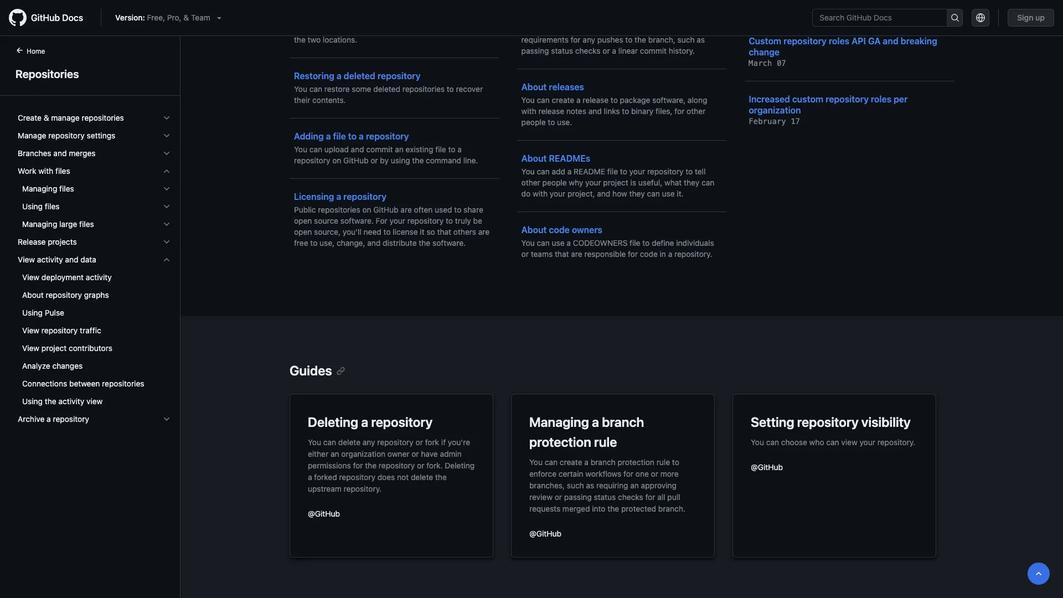 Task type: describe. For each thing, give the bounding box(es) containing it.
custom repository roles api ga and breaking change march 07
[[749, 35, 938, 68]]

requests
[[529, 504, 561, 513]]

a inside you can protect important branches by setting branch protection rules, which define whether collaborators can delete or force push to the branch and set requirements for any pushes to the branch, such as passing status checks or a linear commit history.
[[612, 46, 616, 55]]

activity for using the activity view
[[58, 397, 84, 406]]

as inside you can protect important branches by setting branch protection rules, which define whether collaborators can delete or force push to the branch and set requirements for any pushes to the branch, such as passing status checks or a linear commit history.
[[697, 35, 705, 44]]

contents.
[[312, 96, 346, 105]]

archive
[[18, 415, 45, 424]]

view project contributors
[[22, 344, 112, 353]]

using files button
[[13, 198, 176, 215]]

can up requirements
[[522, 24, 534, 33]]

repository inside custom repository roles api ga and breaking change march 07
[[784, 35, 827, 46]]

release
[[18, 237, 46, 246]]

on up clone
[[401, 2, 410, 11]]

about readmes you can add a readme file to your repository to tell other people why your project is useful, what they can do with your project, and how they can use it.
[[522, 153, 715, 198]]

to inside restoring a deleted repository you can restore some deleted repositories to recover their contents.
[[447, 84, 454, 94]]

repository. inside about code owners you can use a codeowners file to define individuals or teams that are responsible for code in a repository.
[[675, 250, 713, 259]]

0 vertical spatial release
[[583, 96, 609, 105]]

sc 9kayk9 0 image for archive a repository
[[162, 415, 171, 424]]

project,
[[568, 189, 595, 198]]

choose
[[781, 438, 807, 447]]

between inside when you create a repository on github.com, it exists as a remote repository. you can clone your repository to create a local copy on your computer and sync between the two locations.
[[463, 24, 494, 33]]

it inside when you create a repository on github.com, it exists as a remote repository. you can clone your repository to create a local copy on your computer and sync between the two locations.
[[459, 2, 464, 11]]

are inside about code owners you can use a codeowners file to define individuals or teams that are responsible for code in a repository.
[[571, 250, 582, 259]]

0 horizontal spatial code
[[549, 225, 570, 235]]

work with files element containing managing files
[[9, 180, 180, 233]]

and inside branches and merges dropdown button
[[53, 149, 67, 158]]

workflows
[[586, 469, 622, 478]]

increased custom repository roles per organization february 17
[[749, 94, 908, 126]]

protected
[[621, 504, 656, 513]]

file inside about code owners you can use a codeowners file to define individuals or teams that are responsible for code in a repository.
[[630, 238, 641, 248]]

can right who
[[827, 438, 839, 447]]

use inside about code owners you can use a codeowners file to define individuals or teams that are responsible for code in a repository.
[[552, 238, 565, 248]]

setting
[[663, 2, 688, 11]]

files,
[[656, 107, 673, 116]]

github inside 'adding a file to a repository you can upload and commit an existing file to a repository on github or by using the command line.'
[[343, 156, 369, 165]]

merges
[[69, 149, 96, 158]]

you can protect important branches by setting branch protection rules, which define whether collaborators can delete or force push to the branch and set requirements for any pushes to the branch, such as passing status checks or a linear commit history.
[[522, 2, 715, 55]]

your down visibility
[[860, 438, 876, 447]]

fork.
[[427, 461, 443, 470]]

managing large files button
[[13, 215, 176, 233]]

use inside about readmes you can add a readme file to your repository to tell other people why your project is useful, what they can do with your project, and how they can use it.
[[662, 189, 675, 198]]

view for view deployment activity
[[22, 273, 39, 282]]

create inside about releases you can create a release to package software, along with release notes and links to binary files, for other people to use.
[[552, 96, 574, 105]]

that inside licensing a repository public repositories on github are often used to share open source software. for your repository to truly be open source, you'll need to license it so that others are free to use, change, and distribute the software.
[[437, 227, 451, 236]]

force
[[570, 24, 589, 33]]

to up upload
[[348, 131, 357, 142]]

line.
[[463, 156, 478, 165]]

forked
[[314, 472, 337, 482]]

1 vertical spatial software.
[[433, 238, 466, 248]]

0 horizontal spatial deleting
[[308, 414, 358, 430]]

locations.
[[323, 35, 357, 44]]

to inside when you create a repository on github.com, it exists as a remote repository. you can clone your repository to create a local copy on your computer and sync between the two locations.
[[486, 13, 493, 22]]

to down for on the left
[[384, 227, 391, 236]]

archive a repository
[[18, 415, 89, 424]]

search image
[[951, 13, 960, 22]]

you inside restoring a deleted repository you can restore some deleted repositories to recover their contents.
[[294, 84, 307, 94]]

branch inside managing a branch protection rule
[[602, 414, 644, 430]]

such inside you can protect important branches by setting branch protection rules, which define whether collaborators can delete or force push to the branch and set requirements for any pushes to the branch, such as passing status checks or a linear commit history.
[[678, 35, 695, 44]]

a inside restoring a deleted repository you can restore some deleted repositories to recover their contents.
[[337, 71, 342, 81]]

and inside licensing a repository public repositories on github are often used to share open source software. for your repository to truly be open source, you'll need to license it so that others are free to use, change, and distribute the software.
[[367, 238, 381, 248]]

for left 'one'
[[624, 469, 634, 478]]

tell
[[695, 167, 706, 176]]

or down branches,
[[555, 492, 562, 502]]

the down the fork.
[[435, 472, 447, 482]]

and inside about releases you can create a release to package software, along with release notes and links to binary files, for other people to use.
[[589, 107, 602, 116]]

to up truly
[[454, 205, 462, 214]]

your inside licensing a repository public repositories on github are often used to share open source software. for your repository to truly be open source, you'll need to license it so that others are free to use, change, and distribute the software.
[[390, 216, 405, 225]]

your down readme
[[585, 178, 601, 187]]

view repository traffic
[[22, 326, 101, 335]]

to up links on the right of the page
[[611, 96, 618, 105]]

software,
[[652, 96, 686, 105]]

a inside archive a repository dropdown button
[[47, 415, 51, 424]]

upstream
[[308, 484, 342, 493]]

branch inside the you can create a branch protection rule to enforce certain workflows for one or more branches, such as requiring an approving review or passing status checks for all pull requests merged into the protected branch.
[[591, 457, 616, 467]]

fork
[[425, 438, 439, 447]]

use,
[[320, 238, 335, 248]]

often
[[414, 205, 433, 214]]

share
[[464, 205, 483, 214]]

work with files element containing work with files
[[9, 162, 180, 233]]

branches
[[617, 2, 650, 11]]

version: free, pro, & team
[[115, 13, 210, 22]]

checks inside the you can create a branch protection rule to enforce certain workflows for one or more branches, such as requiring an approving review or passing status checks for all pull requests merged into the protected branch.
[[618, 492, 643, 502]]

scroll to top image
[[1035, 569, 1043, 578]]

about releases you can create a release to package software, along with release notes and links to binary files, for other people to use.
[[522, 82, 707, 127]]

github docs link
[[9, 9, 92, 27]]

view repository traffic link
[[13, 322, 176, 340]]

1 vertical spatial they
[[629, 189, 645, 198]]

repository inside about readmes you can add a readme file to your repository to tell other people why your project is useful, what they can do with your project, and how they can use it.
[[647, 167, 684, 176]]

public
[[294, 205, 316, 214]]

analyze changes link
[[13, 357, 176, 375]]

readmes
[[549, 153, 590, 164]]

github docs
[[31, 12, 83, 23]]

free
[[294, 238, 308, 248]]

view for view repository traffic
[[22, 326, 39, 335]]

a inside you can delete any repository or fork if you're either an organization owner or have admin permissions for the repository or fork. deleting a forked repository does not delete the upstream repository.
[[308, 472, 312, 482]]

repositories inside restoring a deleted repository you can restore some deleted repositories to recover their contents.
[[403, 84, 445, 94]]

the inside the you can create a branch protection rule to enforce certain workflows for one or more branches, such as requiring an approving review or passing status checks for all pull requests merged into the protected branch.
[[608, 504, 619, 513]]

can left add
[[537, 167, 550, 176]]

you inside when you create a repository on github.com, it exists as a remote repository. you can clone your repository to create a local copy on your computer and sync between the two locations.
[[378, 13, 391, 22]]

for left all
[[646, 492, 655, 502]]

you inside the you can create a branch protection rule to enforce certain workflows for one or more branches, such as requiring an approving review or passing status checks for all pull requests merged into the protected branch.
[[529, 457, 543, 467]]

owner
[[388, 449, 410, 458]]

define inside about code owners you can use a codeowners file to define individuals or teams that are responsible for code in a repository.
[[652, 238, 674, 248]]

contributors
[[69, 344, 112, 353]]

the inside view activity and data element
[[45, 397, 56, 406]]

graphs
[[84, 290, 109, 300]]

project inside view project contributors link
[[41, 344, 67, 353]]

licensing
[[294, 191, 334, 202]]

who
[[810, 438, 824, 447]]

1 horizontal spatial &
[[184, 13, 189, 22]]

by inside you can protect important branches by setting branch protection rules, which define whether collaborators can delete or force push to the branch and set requirements for any pushes to the branch, such as passing status checks or a linear commit history.
[[652, 2, 661, 11]]

commit inside you can protect important branches by setting branch protection rules, which define whether collaborators can delete or force push to the branch and set requirements for any pushes to the branch, such as passing status checks or a linear commit history.
[[640, 46, 667, 55]]

rule inside managing a branch protection rule
[[594, 434, 617, 450]]

local
[[325, 24, 342, 33]]

can inside 'adding a file to a repository you can upload and commit an existing file to a repository on github or by using the command line.'
[[309, 145, 322, 154]]

can left protect
[[537, 2, 550, 11]]

files inside the using files "dropdown button"
[[45, 202, 60, 211]]

two
[[308, 35, 321, 44]]

the up pushes
[[620, 24, 631, 33]]

restoring a deleted repository you can restore some deleted repositories to recover their contents.
[[294, 71, 483, 105]]

existing
[[406, 145, 433, 154]]

using for using the activity view
[[22, 397, 43, 406]]

home link
[[11, 46, 63, 57]]

create up two
[[294, 24, 317, 33]]

february
[[749, 117, 786, 126]]

or left have
[[412, 449, 419, 458]]

api
[[852, 35, 866, 46]]

you can create a branch protection rule to enforce certain workflows for one or more branches, such as requiring an approving review or passing status checks for all pull requests merged into the protected branch.
[[529, 457, 686, 513]]

people inside about releases you can create a release to package software, along with release notes and links to binary files, for other people to use.
[[522, 118, 546, 127]]

as inside the you can create a branch protection rule to enforce certain workflows for one or more branches, such as requiring an approving review or passing status checks for all pull requests merged into the protected branch.
[[586, 481, 594, 490]]

you inside 'adding a file to a repository you can upload and commit an existing file to a repository on github or by using the command line.'
[[294, 145, 307, 154]]

set
[[676, 24, 687, 33]]

branch down whether on the top of page
[[633, 24, 658, 33]]

collaborators
[[661, 13, 708, 22]]

whether
[[630, 13, 659, 22]]

one
[[636, 469, 649, 478]]

sc 9kayk9 0 image for managing large files
[[162, 220, 171, 229]]

managing for managing large files
[[22, 220, 57, 229]]

useful,
[[639, 178, 663, 187]]

files inside managing large files dropdown button
[[79, 220, 94, 229]]

and inside when you create a repository on github.com, it exists as a remote repository. you can clone your repository to create a local copy on your computer and sync between the two locations.
[[429, 24, 442, 33]]

for inside you can protect important branches by setting branch protection rules, which define whether collaborators can delete or force push to the branch and set requirements for any pushes to the branch, such as passing status checks or a linear commit history.
[[571, 35, 581, 44]]

status inside you can protect important branches by setting branch protection rules, which define whether collaborators can delete or force push to the branch and set requirements for any pushes to the branch, such as passing status checks or a linear commit history.
[[551, 46, 573, 55]]

links
[[604, 107, 620, 116]]

connections between repositories
[[22, 379, 144, 388]]

using files
[[22, 202, 60, 211]]

your down github.com,
[[430, 13, 446, 22]]

create
[[18, 113, 42, 122]]

view activity and data
[[18, 255, 96, 264]]

in
[[660, 250, 666, 259]]

the inside licensing a repository public repositories on github are often used to share open source software. for your repository to truly be open source, you'll need to license it so that others are free to use, change, and distribute the software.
[[419, 238, 430, 248]]

why
[[569, 178, 583, 187]]

deleting inside you can delete any repository or fork if you're either an organization owner or have admin permissions for the repository or fork. deleting a forked repository does not delete the upstream repository.
[[445, 461, 475, 470]]

view activity and data button
[[13, 251, 176, 269]]

any inside you can protect important branches by setting branch protection rules, which define whether collaborators can delete or force push to the branch and set requirements for any pushes to the branch, such as passing status checks or a linear commit history.
[[583, 35, 595, 44]]

sc 9kayk9 0 image for using files
[[162, 202, 171, 211]]

managing for managing a branch protection rule
[[529, 414, 589, 430]]

can inside about code owners you can use a codeowners file to define individuals or teams that are responsible for code in a repository.
[[537, 238, 550, 248]]

repository. down visibility
[[878, 438, 916, 447]]

you can choose who can view your repository.
[[751, 438, 916, 447]]

or up approving
[[651, 469, 658, 478]]

activity for view deployment activity
[[86, 273, 112, 282]]

on right copy on the left of the page
[[363, 24, 372, 33]]

can inside when you create a repository on github.com, it exists as a remote repository. you can clone your repository to create a local copy on your computer and sync between the two locations.
[[393, 13, 406, 22]]

by inside 'adding a file to a repository you can upload and commit an existing file to a repository on github or by using the command line.'
[[380, 156, 389, 165]]

file up command
[[435, 145, 446, 154]]

with inside about releases you can create a release to package software, along with release notes and links to binary files, for other people to use.
[[522, 107, 537, 116]]

other inside about releases you can create a release to package software, along with release notes and links to binary files, for other people to use.
[[687, 107, 706, 116]]

others
[[454, 227, 476, 236]]

0 vertical spatial software.
[[340, 216, 374, 225]]

to left tell
[[686, 167, 693, 176]]

can down setting
[[766, 438, 779, 447]]

recover
[[456, 84, 483, 94]]

their
[[294, 96, 310, 105]]

17
[[791, 117, 800, 126]]

view deployment activity
[[22, 273, 112, 282]]

protection inside the you can create a branch protection rule to enforce certain workflows for one or more branches, such as requiring an approving review or passing status checks for all pull requests merged into the protected branch.
[[618, 457, 655, 467]]

1 horizontal spatial view
[[842, 438, 858, 447]]

github inside licensing a repository public repositories on github are often used to share open source software. for your repository to truly be open source, you'll need to license it so that others are free to use, change, and distribute the software.
[[374, 205, 399, 214]]

such inside the you can create a branch protection rule to enforce certain workflows for one or more branches, such as requiring an approving review or passing status checks for all pull requests merged into the protected branch.
[[567, 481, 584, 490]]

0 vertical spatial deleted
[[344, 71, 375, 81]]

and inside custom repository roles api ga and breaking change march 07
[[883, 35, 899, 46]]

setting repository visibility
[[751, 414, 911, 430]]

merged
[[563, 504, 590, 513]]

1 horizontal spatial code
[[640, 250, 658, 259]]

define inside you can protect important branches by setting branch protection rules, which define whether collaborators can delete or force push to the branch and set requirements for any pushes to the branch, such as passing status checks or a linear commit history.
[[605, 13, 628, 22]]

organization inside you can delete any repository or fork if you're either an organization owner or have admin permissions for the repository or fork. deleting a forked repository does not delete the upstream repository.
[[341, 449, 386, 458]]

data
[[80, 255, 96, 264]]

the up linear
[[635, 35, 646, 44]]

create right the you
[[332, 2, 354, 11]]

and inside you can protect important branches by setting branch protection rules, which define whether collaborators can delete or force push to the branch and set requirements for any pushes to the branch, such as passing status checks or a linear commit history.
[[660, 24, 674, 33]]

you can delete any repository or fork if you're either an organization owner or have admin permissions for the repository or fork. deleting a forked repository does not delete the upstream repository.
[[308, 438, 475, 493]]

delete inside you can protect important branches by setting branch protection rules, which define whether collaborators can delete or force push to the branch and set requirements for any pushes to the branch, such as passing status checks or a linear commit history.
[[537, 24, 559, 33]]

to up "how" on the top
[[620, 167, 627, 176]]

for inside about code owners you can use a codeowners file to define individuals or teams that are responsible for code in a repository.
[[628, 250, 638, 259]]

you inside about code owners you can use a codeowners file to define individuals or teams that are responsible for code in a repository.
[[522, 238, 535, 248]]

deleting a repository
[[308, 414, 433, 430]]

can down tell
[[702, 178, 715, 187]]

activity inside dropdown button
[[37, 255, 63, 264]]

pulse
[[45, 308, 64, 317]]

using the activity view link
[[13, 393, 176, 410]]

an inside the you can create a branch protection rule to enforce certain workflows for one or more branches, such as requiring an approving review or passing status checks for all pull requests merged into the protected branch.
[[630, 481, 639, 490]]

or down pushes
[[603, 46, 610, 55]]

custom
[[792, 94, 824, 104]]

guides link
[[290, 363, 345, 378]]

to left use.
[[548, 118, 555, 127]]

repositories inside 'dropdown button'
[[82, 113, 124, 122]]

free,
[[147, 13, 165, 22]]

can inside about releases you can create a release to package software, along with release notes and links to binary files, for other people to use.
[[537, 96, 550, 105]]

and inside about readmes you can add a readme file to your repository to tell other people why your project is useful, what they can do with your project, and how they can use it.
[[597, 189, 611, 198]]

using the activity view
[[22, 397, 103, 406]]

and inside 'adding a file to a repository you can upload and commit an existing file to a repository on github or by using the command line.'
[[351, 145, 364, 154]]

adding
[[294, 131, 324, 142]]

to down used
[[446, 216, 453, 225]]

1 open from the top
[[294, 216, 312, 225]]

a inside about readmes you can add a readme file to your repository to tell other people why your project is useful, what they can do with your project, and how they can use it.
[[568, 167, 572, 176]]

& inside create & manage repositories 'dropdown button'
[[44, 113, 49, 122]]

adding a file to a repository you can upload and commit an existing file to a repository on github or by using the command line.
[[294, 131, 478, 165]]

or down the rules,
[[561, 24, 568, 33]]



Task type: locate. For each thing, give the bounding box(es) containing it.
february 17 element
[[749, 117, 800, 126]]

using pulse link
[[13, 304, 176, 322]]

0 vertical spatial using
[[22, 202, 43, 211]]

0 vertical spatial open
[[294, 216, 312, 225]]

passing
[[522, 46, 549, 55], [564, 492, 592, 502]]

that right teams
[[555, 250, 569, 259]]

0 vertical spatial view
[[86, 397, 103, 406]]

software. up you'll
[[340, 216, 374, 225]]

2 vertical spatial protection
[[618, 457, 655, 467]]

view down setting repository visibility
[[842, 438, 858, 447]]

connections
[[22, 379, 67, 388]]

1 horizontal spatial release
[[583, 96, 609, 105]]

create
[[332, 2, 354, 11], [294, 24, 317, 33], [552, 96, 574, 105], [560, 457, 582, 467]]

protection up requirements
[[522, 13, 558, 22]]

0 vertical spatial an
[[395, 145, 404, 154]]

between down analyze changes "link"
[[69, 379, 100, 388]]

1 vertical spatial deleted
[[373, 84, 400, 94]]

1 horizontal spatial software.
[[433, 238, 466, 248]]

responsible
[[585, 250, 626, 259]]

and left data
[[65, 255, 78, 264]]

status inside the you can create a branch protection rule to enforce certain workflows for one or more branches, such as requiring an approving review or passing status checks for all pull requests merged into the protected branch.
[[594, 492, 616, 502]]

0 vertical spatial are
[[401, 205, 412, 214]]

protection inside you can protect important branches by setting branch protection rules, which define whether collaborators can delete or force push to the branch and set requirements for any pushes to the branch, such as passing status checks or a linear commit history.
[[522, 13, 558, 22]]

@github down choose
[[751, 462, 783, 472]]

2 vertical spatial an
[[630, 481, 639, 490]]

@github for managing a branch protection rule
[[529, 529, 562, 538]]

using for using files
[[22, 202, 43, 211]]

sc 9kayk9 0 image for release projects
[[162, 238, 171, 246]]

view activity and data element containing view deployment activity
[[9, 269, 180, 410]]

release up links on the right of the page
[[583, 96, 609, 105]]

1 vertical spatial as
[[697, 35, 705, 44]]

repository. inside when you create a repository on github.com, it exists as a remote repository. you can clone your repository to create a local copy on your computer and sync between the two locations.
[[338, 13, 376, 22]]

create up certain
[[560, 457, 582, 467]]

1 horizontal spatial are
[[478, 227, 490, 236]]

view
[[18, 255, 35, 264], [22, 273, 39, 282], [22, 326, 39, 335], [22, 344, 39, 353]]

1 vertical spatial rule
[[657, 457, 670, 467]]

using down managing files
[[22, 202, 43, 211]]

as inside when you create a repository on github.com, it exists as a remote repository. you can clone your repository to create a local copy on your computer and sync between the two locations.
[[294, 13, 302, 22]]

work
[[18, 166, 36, 176]]

or inside 'adding a file to a repository you can upload and commit an existing file to a repository on github or by using the command line.'
[[371, 156, 378, 165]]

that
[[437, 227, 451, 236], [555, 250, 569, 259]]

0 vertical spatial rule
[[594, 434, 617, 450]]

0 horizontal spatial define
[[605, 13, 628, 22]]

repository inside restoring a deleted repository you can restore some deleted repositories to recover their contents.
[[378, 71, 421, 81]]

1 vertical spatial an
[[331, 449, 339, 458]]

delete down the fork.
[[411, 472, 433, 482]]

or left fork
[[416, 438, 423, 447]]

using inside "dropdown button"
[[22, 202, 43, 211]]

you inside about readmes you can add a readme file to your repository to tell other people why your project is useful, what they can do with your project, and how they can use it.
[[522, 167, 535, 176]]

1 horizontal spatial roles
[[871, 94, 892, 104]]

all
[[658, 492, 665, 502]]

a inside about releases you can create a release to package software, along with release notes and links to binary files, for other people to use.
[[577, 96, 581, 105]]

files down work with files
[[59, 184, 74, 193]]

1 horizontal spatial it
[[459, 2, 464, 11]]

between inside view activity and data element
[[69, 379, 100, 388]]

0 horizontal spatial release
[[539, 107, 564, 116]]

branches and merges button
[[13, 145, 176, 162]]

create down the releases
[[552, 96, 574, 105]]

and right upload
[[351, 145, 364, 154]]

to inside about code owners you can use a codeowners file to define individuals or teams that are responsible for code in a repository.
[[643, 238, 650, 248]]

2 vertical spatial using
[[22, 397, 43, 406]]

managing down using files
[[22, 220, 57, 229]]

history.
[[669, 46, 695, 55]]

managing files
[[22, 184, 74, 193]]

can down restoring
[[309, 84, 322, 94]]

using inside 'link'
[[22, 308, 43, 317]]

managing up using files
[[22, 184, 57, 193]]

2 view activity and data element from the top
[[9, 269, 180, 410]]

2 work with files element from the top
[[9, 180, 180, 233]]

and down need
[[367, 238, 381, 248]]

sc 9kayk9 0 image inside managing files dropdown button
[[162, 184, 171, 193]]

change
[[749, 47, 780, 57]]

pro,
[[167, 13, 181, 22]]

2 vertical spatial managing
[[529, 414, 589, 430]]

2 vertical spatial delete
[[411, 472, 433, 482]]

2 horizontal spatial as
[[697, 35, 705, 44]]

0 vertical spatial roles
[[829, 35, 850, 46]]

1 horizontal spatial passing
[[564, 492, 592, 502]]

file up upload
[[333, 131, 346, 142]]

tooltip
[[1028, 563, 1050, 585]]

protection up certain
[[529, 434, 591, 450]]

1 vertical spatial deleting
[[445, 461, 475, 470]]

checks down force
[[575, 46, 601, 55]]

branch up collaborators at the top right of page
[[690, 2, 715, 11]]

0 horizontal spatial delete
[[338, 438, 361, 447]]

permissions
[[308, 461, 351, 470]]

can inside the you can create a branch protection rule to enforce certain workflows for one or more branches, such as requiring an approving review or passing status checks for all pull requests merged into the protected branch.
[[545, 457, 558, 467]]

deleted
[[344, 71, 375, 81], [373, 84, 400, 94]]

1 vertical spatial managing
[[22, 220, 57, 229]]

6 sc 9kayk9 0 image from the top
[[162, 220, 171, 229]]

can
[[537, 2, 550, 11], [393, 13, 406, 22], [522, 24, 534, 33], [309, 84, 322, 94], [537, 96, 550, 105], [309, 145, 322, 154], [537, 167, 550, 176], [702, 178, 715, 187], [647, 189, 660, 198], [537, 238, 550, 248], [323, 438, 336, 447], [766, 438, 779, 447], [827, 438, 839, 447], [545, 457, 558, 467]]

2 using from the top
[[22, 308, 43, 317]]

0 vertical spatial as
[[294, 13, 302, 22]]

1 horizontal spatial rule
[[657, 457, 670, 467]]

between down exists
[[463, 24, 494, 33]]

managing
[[22, 184, 57, 193], [22, 220, 57, 229], [529, 414, 589, 430]]

activity down connections between repositories
[[58, 397, 84, 406]]

with up managing files
[[38, 166, 53, 176]]

managing large files
[[22, 220, 94, 229]]

visibility
[[862, 414, 911, 430]]

1 horizontal spatial an
[[395, 145, 404, 154]]

to right codeowners
[[643, 238, 650, 248]]

be
[[473, 216, 482, 225]]

settings
[[87, 131, 115, 140]]

to right links on the right of the page
[[622, 107, 629, 116]]

1 horizontal spatial by
[[652, 2, 661, 11]]

1 vertical spatial commit
[[366, 145, 393, 154]]

passing inside you can protect important branches by setting branch protection rules, which define whether collaborators can delete or force push to the branch and set requirements for any pushes to the branch, such as passing status checks or a linear commit history.
[[522, 46, 549, 55]]

1 vertical spatial using
[[22, 308, 43, 317]]

0 vertical spatial use
[[662, 189, 675, 198]]

or inside about code owners you can use a codeowners file to define individuals or teams that are responsible for code in a repository.
[[522, 250, 529, 259]]

repositories up source
[[318, 205, 360, 214]]

1 horizontal spatial checks
[[618, 492, 643, 502]]

2 horizontal spatial delete
[[537, 24, 559, 33]]

any inside you can delete any repository or fork if you're either an organization owner or have admin permissions for the repository or fork. deleting a forked repository does not delete the upstream repository.
[[363, 438, 375, 447]]

you'll
[[343, 227, 362, 236]]

using for using pulse
[[22, 308, 43, 317]]

on inside 'adding a file to a repository you can upload and commit an existing file to a repository on github or by using the command line.'
[[332, 156, 341, 165]]

1 horizontal spatial delete
[[411, 472, 433, 482]]

teams
[[531, 250, 553, 259]]

requirements
[[522, 35, 569, 44]]

0 vertical spatial code
[[549, 225, 570, 235]]

home
[[27, 47, 45, 55]]

view for view project contributors
[[22, 344, 39, 353]]

1 vertical spatial activity
[[86, 273, 112, 282]]

&
[[184, 13, 189, 22], [44, 113, 49, 122]]

change,
[[337, 238, 365, 248]]

commit inside 'adding a file to a repository you can upload and commit an existing file to a repository on github or by using the command line.'
[[366, 145, 393, 154]]

sc 9kayk9 0 image inside release projects dropdown button
[[162, 238, 171, 246]]

sc 9kayk9 0 image inside archive a repository dropdown button
[[162, 415, 171, 424]]

use left "it."
[[662, 189, 675, 198]]

0 vertical spatial &
[[184, 13, 189, 22]]

1 vertical spatial delete
[[338, 438, 361, 447]]

0 horizontal spatial that
[[437, 227, 451, 236]]

command
[[426, 156, 461, 165]]

1 horizontal spatial between
[[463, 24, 494, 33]]

organization
[[749, 105, 801, 115], [341, 449, 386, 458]]

7 sc 9kayk9 0 image from the top
[[162, 238, 171, 246]]

deleted right some
[[373, 84, 400, 94]]

certain
[[559, 469, 584, 478]]

0 vertical spatial with
[[522, 107, 537, 116]]

roles inside custom repository roles api ga and breaking change march 07
[[829, 35, 850, 46]]

sc 9kayk9 0 image for branches and merges
[[162, 149, 171, 158]]

0 horizontal spatial github
[[31, 12, 60, 23]]

rule inside the you can create a branch protection rule to enforce certain workflows for one or more branches, such as requiring an approving review or passing status checks for all pull requests merged into the protected branch.
[[657, 457, 670, 467]]

remote
[[311, 13, 336, 22]]

such down certain
[[567, 481, 584, 490]]

activity down the release projects
[[37, 255, 63, 264]]

to up pushes
[[611, 24, 618, 33]]

1 horizontal spatial any
[[583, 35, 595, 44]]

to right the free
[[310, 238, 318, 248]]

0 horizontal spatial an
[[331, 449, 339, 458]]

people inside about readmes you can add a readme file to your repository to tell other people why your project is useful, what they can do with your project, and how they can use it.
[[543, 178, 567, 187]]

triangle down image
[[215, 13, 224, 22]]

1 vertical spatial such
[[567, 481, 584, 490]]

with inside work with files dropdown button
[[38, 166, 53, 176]]

sc 9kayk9 0 image for managing files
[[162, 184, 171, 193]]

to
[[486, 13, 493, 22], [611, 24, 618, 33], [626, 35, 633, 44], [447, 84, 454, 94], [611, 96, 618, 105], [622, 107, 629, 116], [548, 118, 555, 127], [348, 131, 357, 142], [448, 145, 456, 154], [620, 167, 627, 176], [686, 167, 693, 176], [454, 205, 462, 214], [446, 216, 453, 225], [384, 227, 391, 236], [310, 238, 318, 248], [643, 238, 650, 248], [672, 457, 680, 467]]

important
[[580, 2, 615, 11]]

0 horizontal spatial are
[[401, 205, 412, 214]]

0 horizontal spatial checks
[[575, 46, 601, 55]]

the right permissions
[[365, 461, 377, 470]]

people down add
[[543, 178, 567, 187]]

repositories element
[[0, 45, 181, 597]]

using up "archive"
[[22, 397, 43, 406]]

can inside restoring a deleted repository you can restore some deleted repositories to recover their contents.
[[309, 84, 322, 94]]

sc 9kayk9 0 image for work with files
[[162, 167, 171, 176]]

other inside about readmes you can add a readme file to your repository to tell other people why your project is useful, what they can do with your project, and how they can use it.
[[522, 178, 540, 187]]

4 sc 9kayk9 0 image from the top
[[162, 167, 171, 176]]

your left computer
[[374, 24, 390, 33]]

using pulse
[[22, 308, 64, 317]]

github.com,
[[412, 2, 457, 11]]

1 sc 9kayk9 0 image from the top
[[162, 114, 171, 122]]

commit up using
[[366, 145, 393, 154]]

sign
[[1018, 13, 1034, 22]]

approving
[[641, 481, 677, 490]]

for down software,
[[675, 107, 685, 116]]

any down force
[[583, 35, 595, 44]]

create & manage repositories
[[18, 113, 124, 122]]

using left pulse
[[22, 308, 43, 317]]

1 horizontal spatial that
[[555, 250, 569, 259]]

1 vertical spatial it
[[420, 227, 425, 236]]

1 horizontal spatial @github
[[529, 529, 562, 538]]

view project contributors link
[[13, 340, 176, 357]]

about repository graphs link
[[13, 286, 176, 304]]

@github for setting repository visibility
[[751, 462, 783, 472]]

can down useful,
[[647, 189, 660, 198]]

files inside managing files dropdown button
[[59, 184, 74, 193]]

to inside the you can create a branch protection rule to enforce certain workflows for one or more branches, such as requiring an approving review or passing status checks for all pull requests merged into the protected branch.
[[672, 457, 680, 467]]

project up "how" on the top
[[603, 178, 629, 187]]

@github for deleting a repository
[[308, 509, 340, 518]]

to up command
[[448, 145, 456, 154]]

an inside 'adding a file to a repository you can upload and commit an existing file to a repository on github or by using the command line.'
[[395, 145, 404, 154]]

into
[[592, 504, 606, 513]]

sc 9kayk9 0 image for view activity and data
[[162, 255, 171, 264]]

they down is
[[629, 189, 645, 198]]

view activity and data element
[[9, 251, 180, 410], [9, 269, 180, 410]]

about code owners you can use a codeowners file to define individuals or teams that are responsible for code in a repository.
[[522, 225, 714, 259]]

status down requirements
[[551, 46, 573, 55]]

it.
[[677, 189, 684, 198]]

or left the fork.
[[417, 461, 424, 470]]

0 vertical spatial project
[[603, 178, 629, 187]]

repository. down individuals at the top of page
[[675, 250, 713, 259]]

0 horizontal spatial such
[[567, 481, 584, 490]]

1 vertical spatial project
[[41, 344, 67, 353]]

for inside you can delete any repository or fork if you're either an organization owner or have admin permissions for the repository or fork. deleting a forked repository does not delete the upstream repository.
[[353, 461, 363, 470]]

about left the releases
[[522, 82, 547, 92]]

managing for managing files
[[22, 184, 57, 193]]

you can protect important branches by setting branch protection rules, which define whether collaborators can delete or force push to the branch and set requirements for any pushes to the branch, such as passing status checks or a linear commit history. link
[[522, 0, 722, 65]]

projects
[[48, 237, 77, 246]]

source,
[[314, 227, 341, 236]]

do
[[522, 189, 531, 198]]

1 vertical spatial @github
[[308, 509, 340, 518]]

that right so
[[437, 227, 451, 236]]

with inside about readmes you can add a readme file to your repository to tell other people why your project is useful, what they can do with your project, and how they can use it.
[[533, 189, 548, 198]]

delete up requirements
[[537, 24, 559, 33]]

passing up the merged at right
[[564, 492, 592, 502]]

8 sc 9kayk9 0 image from the top
[[162, 415, 171, 424]]

any down deleting a repository
[[363, 438, 375, 447]]

1 vertical spatial by
[[380, 156, 389, 165]]

organization inside increased custom repository roles per organization february 17
[[749, 105, 801, 115]]

can inside you can delete any repository or fork if you're either an organization owner or have admin permissions for the repository or fork. deleting a forked repository does not delete the upstream repository.
[[323, 438, 336, 447]]

define up push
[[605, 13, 628, 22]]

0 horizontal spatial passing
[[522, 46, 549, 55]]

branches
[[18, 149, 51, 158]]

None search field
[[813, 9, 963, 27]]

requiring
[[597, 481, 628, 490]]

@github down requests
[[529, 529, 562, 538]]

passing inside the you can create a branch protection rule to enforce certain workflows for one or more branches, such as requiring an approving review or passing status checks for all pull requests merged into the protected branch.
[[564, 492, 592, 502]]

review
[[529, 492, 553, 502]]

sc 9kayk9 0 image inside work with files dropdown button
[[162, 167, 171, 176]]

view down release
[[18, 255, 35, 264]]

0 horizontal spatial commit
[[366, 145, 393, 154]]

1 vertical spatial use
[[552, 238, 565, 248]]

0 horizontal spatial status
[[551, 46, 573, 55]]

binary
[[631, 107, 654, 116]]

0 horizontal spatial rule
[[594, 434, 617, 450]]

2 horizontal spatial are
[[571, 250, 582, 259]]

about inside about readmes you can add a readme file to your repository to tell other people why your project is useful, what they can do with your project, and how they can use it.
[[522, 153, 547, 164]]

1 vertical spatial with
[[38, 166, 53, 176]]

roles inside increased custom repository roles per organization february 17
[[871, 94, 892, 104]]

0 vertical spatial organization
[[749, 105, 801, 115]]

1 vertical spatial checks
[[618, 492, 643, 502]]

either
[[308, 449, 329, 458]]

you inside you can protect important branches by setting branch protection rules, which define whether collaborators can delete or force push to the branch and set requirements for any pushes to the branch, such as passing status checks or a linear commit history.
[[522, 2, 535, 11]]

1 vertical spatial release
[[539, 107, 564, 116]]

your down add
[[550, 189, 566, 198]]

sc 9kayk9 0 image inside manage repository settings dropdown button
[[162, 131, 171, 140]]

by left using
[[380, 156, 389, 165]]

sign up link
[[1008, 9, 1055, 27]]

0 vertical spatial by
[[652, 2, 661, 11]]

and inside view activity and data dropdown button
[[65, 255, 78, 264]]

0 vertical spatial other
[[687, 107, 706, 116]]

and right ga
[[883, 35, 899, 46]]

1 vertical spatial passing
[[564, 492, 592, 502]]

rules,
[[560, 13, 580, 22]]

1 vertical spatial roles
[[871, 94, 892, 104]]

other down along
[[687, 107, 706, 116]]

distribute
[[383, 238, 417, 248]]

and down manage repository settings
[[53, 149, 67, 158]]

2 open from the top
[[294, 227, 312, 236]]

it left so
[[420, 227, 425, 236]]

2 sc 9kayk9 0 image from the top
[[162, 131, 171, 140]]

people left use.
[[522, 118, 546, 127]]

for
[[376, 216, 388, 225]]

sc 9kayk9 0 image
[[162, 202, 171, 211], [162, 255, 171, 264]]

github left docs
[[31, 12, 60, 23]]

for down force
[[571, 35, 581, 44]]

you inside about releases you can create a release to package software, along with release notes and links to binary files, for other people to use.
[[522, 96, 535, 105]]

view activity and data element containing view activity and data
[[9, 251, 180, 410]]

0 vertical spatial checks
[[575, 46, 601, 55]]

the inside when you create a repository on github.com, it exists as a remote repository. you can clone your repository to create a local copy on your computer and sync between the two locations.
[[294, 35, 306, 44]]

sc 9kayk9 0 image
[[162, 114, 171, 122], [162, 131, 171, 140], [162, 149, 171, 158], [162, 167, 171, 176], [162, 184, 171, 193], [162, 220, 171, 229], [162, 238, 171, 246], [162, 415, 171, 424]]

0 vertical spatial activity
[[37, 255, 63, 264]]

1 using from the top
[[22, 202, 43, 211]]

2 sc 9kayk9 0 image from the top
[[162, 255, 171, 264]]

a inside managing a branch protection rule
[[592, 414, 599, 430]]

view inside repositories element
[[86, 397, 103, 406]]

about
[[522, 82, 547, 92], [522, 153, 547, 164], [522, 225, 547, 235], [22, 290, 44, 300]]

managing a branch protection rule
[[529, 414, 644, 450]]

to up linear
[[626, 35, 633, 44]]

the left two
[[294, 35, 306, 44]]

0 horizontal spatial roles
[[829, 35, 850, 46]]

any
[[583, 35, 595, 44], [363, 438, 375, 447]]

manage
[[51, 113, 80, 122]]

view inside dropdown button
[[18, 255, 35, 264]]

protection inside managing a branch protection rule
[[529, 434, 591, 450]]

organization up february 17 element
[[749, 105, 801, 115]]

sc 9kayk9 0 image inside branches and merges dropdown button
[[162, 149, 171, 158]]

1 horizontal spatial they
[[684, 178, 700, 187]]

1 work with files element from the top
[[9, 162, 180, 233]]

repositories inside view activity and data element
[[102, 379, 144, 388]]

2 vertical spatial activity
[[58, 397, 84, 406]]

about for about code owners
[[522, 225, 547, 235]]

on down upload
[[332, 156, 341, 165]]

rule up workflows
[[594, 434, 617, 450]]

status up into
[[594, 492, 616, 502]]

for
[[571, 35, 581, 44], [675, 107, 685, 116], [628, 250, 638, 259], [353, 461, 363, 470], [624, 469, 634, 478], [646, 492, 655, 502]]

clone
[[408, 13, 428, 22]]

using
[[22, 202, 43, 211], [22, 308, 43, 317], [22, 397, 43, 406]]

repositories link
[[13, 65, 167, 82]]

march 07 element
[[749, 58, 786, 68]]

sign up
[[1018, 13, 1045, 22]]

sc 9kayk9 0 image inside managing large files dropdown button
[[162, 220, 171, 229]]

about left readmes
[[522, 153, 547, 164]]

changes
[[52, 361, 83, 371]]

the inside 'adding a file to a repository you can upload and commit an existing file to a repository on github or by using the command line.'
[[412, 156, 424, 165]]

work with files element
[[9, 162, 180, 233], [9, 180, 180, 233]]

1 sc 9kayk9 0 image from the top
[[162, 202, 171, 211]]

use.
[[557, 118, 572, 127]]

1 horizontal spatial other
[[687, 107, 706, 116]]

repositories
[[403, 84, 445, 94], [82, 113, 124, 122], [318, 205, 360, 214], [102, 379, 144, 388]]

you
[[317, 2, 330, 11]]

create inside the you can create a branch protection rule to enforce certain workflows for one or more branches, such as requiring an approving review or passing status checks for all pull requests merged into the protected branch.
[[560, 457, 582, 467]]

file inside about readmes you can add a readme file to your repository to tell other people why your project is useful, what they can do with your project, and how they can use it.
[[607, 167, 618, 176]]

setting
[[751, 414, 795, 430]]

enforce
[[529, 469, 557, 478]]

with left notes
[[522, 107, 537, 116]]

analyze changes
[[22, 361, 83, 371]]

1 horizontal spatial deleting
[[445, 461, 475, 470]]

0 horizontal spatial between
[[69, 379, 100, 388]]

open down public
[[294, 216, 312, 225]]

managing inside managing a branch protection rule
[[529, 414, 589, 430]]

computer
[[392, 24, 427, 33]]

a inside the you can create a branch protection rule to enforce certain workflows for one or more branches, such as requiring an approving review or passing status checks for all pull requests merged into the protected branch.
[[585, 457, 589, 467]]

1 view activity and data element from the top
[[9, 251, 180, 410]]

your up is
[[630, 167, 645, 176]]

source
[[314, 216, 338, 225]]

for right the responsible
[[628, 250, 638, 259]]

1 vertical spatial are
[[478, 227, 490, 236]]

0 vertical spatial github
[[31, 12, 60, 23]]

view for view activity and data
[[18, 255, 35, 264]]

an inside you can delete any repository or fork if you're either an organization owner or have admin permissions for the repository or fork. deleting a forked repository does not delete the upstream repository.
[[331, 449, 339, 458]]

1 vertical spatial organization
[[341, 449, 386, 458]]

2 horizontal spatial github
[[374, 205, 399, 214]]

1 vertical spatial code
[[640, 250, 658, 259]]

are
[[401, 205, 412, 214], [478, 227, 490, 236], [571, 250, 582, 259]]

3 sc 9kayk9 0 image from the top
[[162, 149, 171, 158]]

other
[[687, 107, 706, 116], [522, 178, 540, 187]]

github down upload
[[343, 156, 369, 165]]

about for about releases
[[522, 82, 547, 92]]

as down workflows
[[586, 481, 594, 490]]

about for about readmes
[[522, 153, 547, 164]]

code left in
[[640, 250, 658, 259]]

0 vertical spatial any
[[583, 35, 595, 44]]

0 vertical spatial between
[[463, 24, 494, 33]]

sync
[[444, 24, 461, 33]]

breaking
[[901, 35, 938, 46]]

0 horizontal spatial organization
[[341, 449, 386, 458]]

1 vertical spatial any
[[363, 438, 375, 447]]

3 using from the top
[[22, 397, 43, 406]]

files inside work with files dropdown button
[[55, 166, 70, 176]]

view down view activity and data
[[22, 273, 39, 282]]

0 horizontal spatial as
[[294, 13, 302, 22]]

some
[[352, 84, 371, 94]]

deleting up either in the bottom left of the page
[[308, 414, 358, 430]]

repositories inside licensing a repository public repositories on github are often used to share open source software. for your repository to truly be open source, you'll need to license it so that others are free to use, change, and distribute the software.
[[318, 205, 360, 214]]

07
[[777, 58, 786, 68]]

0 horizontal spatial @github
[[308, 509, 340, 518]]

select language: current language is english image
[[977, 13, 985, 22]]

a inside licensing a repository public repositories on github are often used to share open source software. for your repository to truly be open source, you'll need to license it so that others are free to use, change, and distribute the software.
[[336, 191, 341, 202]]

sc 9kayk9 0 image for create & manage repositories
[[162, 114, 171, 122]]

1 horizontal spatial as
[[586, 481, 594, 490]]

commit
[[640, 46, 667, 55], [366, 145, 393, 154]]

5 sc 9kayk9 0 image from the top
[[162, 184, 171, 193]]

branch up 'one'
[[602, 414, 644, 430]]

deleting down admin
[[445, 461, 475, 470]]

2 vertical spatial with
[[533, 189, 548, 198]]

sc 9kayk9 0 image for manage repository settings
[[162, 131, 171, 140]]

2 vertical spatial github
[[374, 205, 399, 214]]

you inside you can delete any repository or fork if you're either an organization owner or have admin permissions for the repository or fork. deleting a forked repository does not delete the upstream repository.
[[308, 438, 321, 447]]

Search GitHub Docs search field
[[813, 9, 947, 26]]



Task type: vqa. For each thing, say whether or not it's contained in the screenshot.
with
yes



